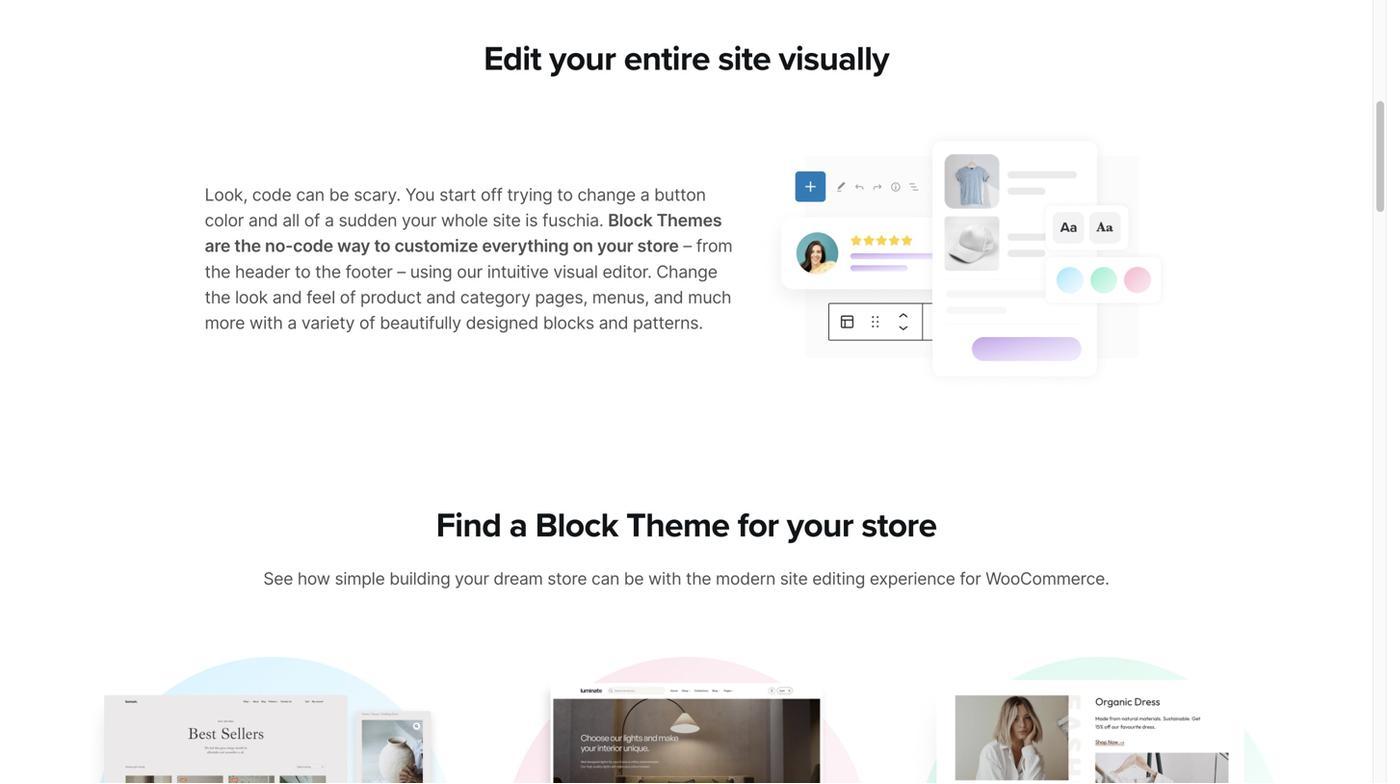 Task type: describe. For each thing, give the bounding box(es) containing it.
how
[[298, 568, 330, 589]]

patterns.
[[633, 313, 703, 333]]

a inside "– from the header to the footer – using our intuitive visual editor. change the look and feel of product and category pages, menus, and much more with a variety of beautifully designed blocks and patterns."
[[287, 313, 297, 333]]

see
[[263, 568, 293, 589]]

1 vertical spatial block
[[535, 505, 618, 546]]

1 vertical spatial of
[[340, 287, 356, 308]]

the down "are"
[[205, 261, 230, 282]]

from
[[696, 236, 733, 256]]

1 vertical spatial for
[[960, 568, 981, 589]]

to inside block themes are the no-code way to customize everything on your store
[[374, 236, 390, 256]]

header
[[235, 261, 290, 282]]

menus,
[[592, 287, 649, 308]]

footer
[[346, 261, 393, 282]]

trying
[[507, 184, 553, 205]]

experience
[[870, 568, 955, 589]]

0 horizontal spatial for
[[738, 505, 779, 546]]

and down menus,
[[599, 313, 628, 333]]

site inside look, code can be scary. you start off trying to change a button color and all of a sudden your whole site is fuschia.
[[493, 210, 521, 231]]

your right the edit at the left top
[[549, 39, 616, 80]]

button
[[654, 184, 706, 205]]

1 vertical spatial –
[[397, 261, 406, 282]]

no-
[[265, 236, 293, 256]]

1 horizontal spatial be
[[624, 568, 644, 589]]

on
[[573, 236, 593, 256]]

and down using
[[426, 287, 456, 308]]

store for find a block theme for your store
[[861, 505, 937, 546]]

is
[[525, 210, 538, 231]]

change
[[578, 184, 636, 205]]

customize
[[394, 236, 478, 256]]

off
[[481, 184, 503, 205]]

store inside block themes are the no-code way to customize everything on your store
[[637, 236, 679, 256]]

edit your entire site visually
[[484, 39, 889, 80]]

variety
[[301, 313, 355, 333]]

look
[[235, 287, 268, 308]]

your up editing on the right of the page
[[787, 505, 853, 546]]

themes
[[657, 210, 722, 231]]

of inside look, code can be scary. you start off trying to change a button color and all of a sudden your whole site is fuschia.
[[304, 210, 320, 231]]

pages,
[[535, 287, 588, 308]]

using
[[410, 261, 452, 282]]

2 horizontal spatial site
[[780, 568, 808, 589]]

beautifully
[[380, 313, 461, 333]]

edit
[[484, 39, 541, 80]]

1 horizontal spatial with
[[648, 568, 681, 589]]

a right all
[[325, 210, 334, 231]]

our
[[457, 261, 483, 282]]

can inside look, code can be scary. you start off trying to change a button color and all of a sudden your whole site is fuschia.
[[296, 184, 325, 205]]

color
[[205, 210, 244, 231]]

a right 'find'
[[509, 505, 527, 546]]

to inside "– from the header to the footer – using our intuitive visual editor. change the look and feel of product and category pages, menus, and much more with a variety of beautifully designed blocks and patterns."
[[295, 261, 311, 282]]

everything
[[482, 236, 569, 256]]

much
[[688, 287, 731, 308]]

block themes are the no-code way to customize everything on your store
[[205, 210, 722, 256]]

simple
[[335, 568, 385, 589]]

are
[[205, 236, 230, 256]]



Task type: locate. For each thing, give the bounding box(es) containing it.
be inside look, code can be scary. you start off trying to change a button color and all of a sudden your whole site is fuschia.
[[329, 184, 349, 205]]

visually
[[779, 39, 889, 80]]

store
[[637, 236, 679, 256], [861, 505, 937, 546], [547, 568, 587, 589]]

0 vertical spatial –
[[683, 236, 692, 256]]

code
[[252, 184, 292, 205], [293, 236, 333, 256]]

with down look
[[249, 313, 283, 333]]

to
[[557, 184, 573, 205], [374, 236, 390, 256], [295, 261, 311, 282]]

store right "dream"
[[547, 568, 587, 589]]

your left "dream"
[[455, 568, 489, 589]]

a left variety
[[287, 313, 297, 333]]

can up all
[[296, 184, 325, 205]]

start
[[439, 184, 476, 205]]

your down you
[[402, 210, 436, 231]]

1 horizontal spatial store
[[637, 236, 679, 256]]

to up feel
[[295, 261, 311, 282]]

0 vertical spatial block
[[608, 210, 653, 231]]

can right "dream"
[[591, 568, 620, 589]]

and left feel
[[272, 287, 302, 308]]

–
[[683, 236, 692, 256], [397, 261, 406, 282]]

0 vertical spatial be
[[329, 184, 349, 205]]

to up fuschia.
[[557, 184, 573, 205]]

code up all
[[252, 184, 292, 205]]

you
[[405, 184, 435, 205]]

code down all
[[293, 236, 333, 256]]

0 vertical spatial code
[[252, 184, 292, 205]]

whole
[[441, 210, 488, 231]]

0 horizontal spatial code
[[252, 184, 292, 205]]

your inside block themes are the no-code way to customize everything on your store
[[597, 236, 633, 256]]

1 vertical spatial with
[[648, 568, 681, 589]]

the up more
[[205, 287, 230, 308]]

a
[[640, 184, 650, 205], [325, 210, 334, 231], [287, 313, 297, 333], [509, 505, 527, 546]]

be down "theme"
[[624, 568, 644, 589]]

editor.
[[603, 261, 652, 282]]

product
[[360, 287, 422, 308]]

feel
[[307, 287, 335, 308]]

block up "dream"
[[535, 505, 618, 546]]

1 vertical spatial store
[[861, 505, 937, 546]]

find a block theme for your store
[[436, 505, 937, 546]]

0 vertical spatial to
[[557, 184, 573, 205]]

with inside "– from the header to the footer – using our intuitive visual editor. change the look and feel of product and category pages, menus, and much more with a variety of beautifully designed blocks and patterns."
[[249, 313, 283, 333]]

1 horizontal spatial site
[[718, 39, 771, 80]]

0 vertical spatial store
[[637, 236, 679, 256]]

scary.
[[354, 184, 401, 205]]

0 vertical spatial for
[[738, 505, 779, 546]]

the left modern
[[686, 568, 711, 589]]

designed
[[466, 313, 538, 333]]

0 horizontal spatial can
[[296, 184, 325, 205]]

1 vertical spatial be
[[624, 568, 644, 589]]

modern
[[716, 568, 776, 589]]

2 horizontal spatial to
[[557, 184, 573, 205]]

the up feel
[[315, 261, 341, 282]]

dream
[[494, 568, 543, 589]]

to right way
[[374, 236, 390, 256]]

entire
[[624, 39, 710, 80]]

building
[[389, 568, 450, 589]]

of right all
[[304, 210, 320, 231]]

site left editing on the right of the page
[[780, 568, 808, 589]]

store up experience
[[861, 505, 937, 546]]

of right feel
[[340, 287, 356, 308]]

your
[[549, 39, 616, 80], [402, 210, 436, 231], [597, 236, 633, 256], [787, 505, 853, 546], [455, 568, 489, 589]]

2 vertical spatial of
[[359, 313, 375, 333]]

and up "patterns."
[[654, 287, 683, 308]]

– from the header to the footer – using our intuitive visual editor. change the look and feel of product and category pages, menus, and much more with a variety of beautifully designed blocks and patterns.
[[205, 236, 733, 333]]

a left button
[[640, 184, 650, 205]]

0 horizontal spatial with
[[249, 313, 283, 333]]

– up change
[[683, 236, 692, 256]]

2 horizontal spatial store
[[861, 505, 937, 546]]

the up the header
[[234, 236, 261, 256]]

of
[[304, 210, 320, 231], [340, 287, 356, 308], [359, 313, 375, 333]]

blocks
[[543, 313, 594, 333]]

– up product
[[397, 261, 406, 282]]

0 horizontal spatial be
[[329, 184, 349, 205]]

the
[[234, 236, 261, 256], [205, 261, 230, 282], [315, 261, 341, 282], [205, 287, 230, 308], [686, 568, 711, 589]]

and
[[248, 210, 278, 231], [272, 287, 302, 308], [426, 287, 456, 308], [654, 287, 683, 308], [599, 313, 628, 333]]

0 vertical spatial can
[[296, 184, 325, 205]]

with
[[249, 313, 283, 333], [648, 568, 681, 589]]

1 vertical spatial site
[[493, 210, 521, 231]]

can
[[296, 184, 325, 205], [591, 568, 620, 589]]

with down "theme"
[[648, 568, 681, 589]]

1 horizontal spatial for
[[960, 568, 981, 589]]

find
[[436, 505, 501, 546]]

for up modern
[[738, 505, 779, 546]]

more
[[205, 313, 245, 333]]

and left all
[[248, 210, 278, 231]]

site left the is at the left top of the page
[[493, 210, 521, 231]]

block
[[608, 210, 653, 231], [535, 505, 618, 546]]

block inside block themes are the no-code way to customize everything on your store
[[608, 210, 653, 231]]

site right entire
[[718, 39, 771, 80]]

for right experience
[[960, 568, 981, 589]]

sudden
[[339, 210, 397, 231]]

theme
[[626, 505, 730, 546]]

all
[[283, 210, 300, 231]]

0 horizontal spatial to
[[295, 261, 311, 282]]

1 horizontal spatial can
[[591, 568, 620, 589]]

block down change
[[608, 210, 653, 231]]

code inside block themes are the no-code way to customize everything on your store
[[293, 236, 333, 256]]

the inside block themes are the no-code way to customize everything on your store
[[234, 236, 261, 256]]

and inside look, code can be scary. you start off trying to change a button color and all of a sudden your whole site is fuschia.
[[248, 210, 278, 231]]

0 vertical spatial site
[[718, 39, 771, 80]]

editing
[[812, 568, 865, 589]]

intuitive
[[487, 261, 549, 282]]

your up editor. on the top of the page
[[597, 236, 633, 256]]

1 horizontal spatial –
[[683, 236, 692, 256]]

2 vertical spatial to
[[295, 261, 311, 282]]

0 horizontal spatial –
[[397, 261, 406, 282]]

store up change
[[637, 236, 679, 256]]

to inside look, code can be scary. you start off trying to change a button color and all of a sudden your whole site is fuschia.
[[557, 184, 573, 205]]

0 vertical spatial of
[[304, 210, 320, 231]]

way
[[337, 236, 370, 256]]

look,
[[205, 184, 248, 205]]

1 horizontal spatial to
[[374, 236, 390, 256]]

1 horizontal spatial of
[[340, 287, 356, 308]]

be left the scary.
[[329, 184, 349, 205]]

be
[[329, 184, 349, 205], [624, 568, 644, 589]]

0 vertical spatial with
[[249, 313, 283, 333]]

1 horizontal spatial code
[[293, 236, 333, 256]]

look, code can be scary. you start off trying to change a button color and all of a sudden your whole site is fuschia.
[[205, 184, 706, 231]]

1 vertical spatial can
[[591, 568, 620, 589]]

store for see how simple building your dream store can be with the modern site editing experience for woocommerce.
[[547, 568, 587, 589]]

site
[[718, 39, 771, 80], [493, 210, 521, 231], [780, 568, 808, 589]]

2 horizontal spatial of
[[359, 313, 375, 333]]

for
[[738, 505, 779, 546], [960, 568, 981, 589]]

1 vertical spatial code
[[293, 236, 333, 256]]

0 horizontal spatial site
[[493, 210, 521, 231]]

0 horizontal spatial store
[[547, 568, 587, 589]]

category
[[460, 287, 530, 308]]

2 vertical spatial store
[[547, 568, 587, 589]]

visual
[[553, 261, 598, 282]]

0 horizontal spatial of
[[304, 210, 320, 231]]

1 vertical spatial to
[[374, 236, 390, 256]]

code inside look, code can be scary. you start off trying to change a button color and all of a sudden your whole site is fuschia.
[[252, 184, 292, 205]]

2 vertical spatial site
[[780, 568, 808, 589]]

of down product
[[359, 313, 375, 333]]

change
[[656, 261, 718, 282]]

fuschia.
[[542, 210, 604, 231]]

woocommerce.
[[986, 568, 1109, 589]]

your inside look, code can be scary. you start off trying to change a button color and all of a sudden your whole site is fuschia.
[[402, 210, 436, 231]]

see how simple building your dream store can be with the modern site editing experience for woocommerce.
[[263, 568, 1109, 589]]



Task type: vqa. For each thing, say whether or not it's contained in the screenshot.
off
yes



